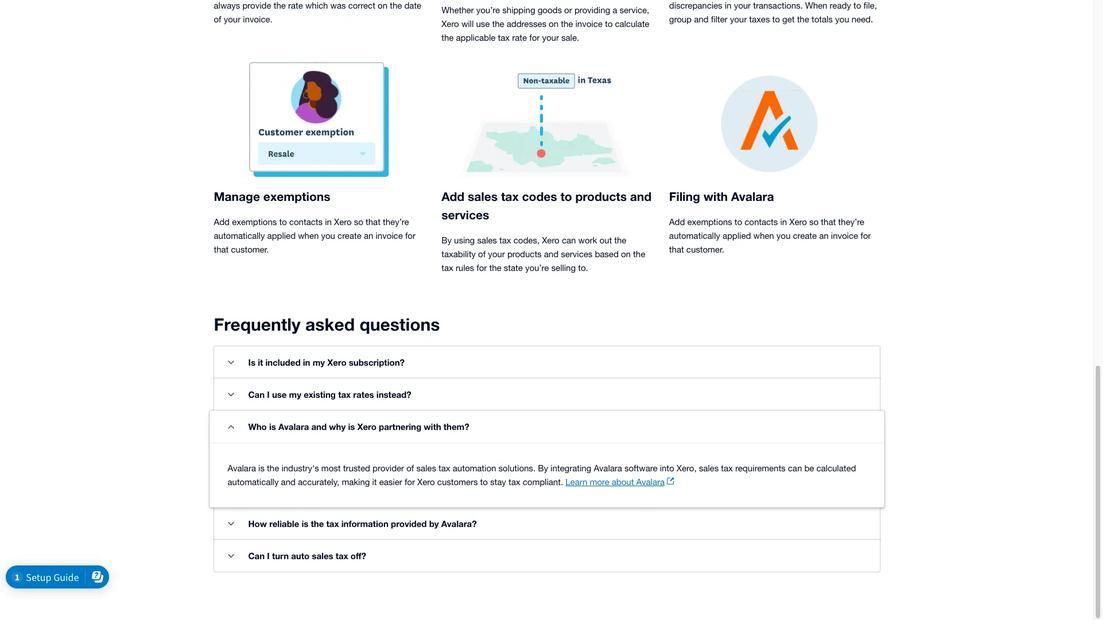 Task type: locate. For each thing, give the bounding box(es) containing it.
1 when from the left
[[298, 231, 319, 241]]

it inside avalara is the industry's most trusted provider of sales tax automation solutions. by integrating avalara software into xero, sales tax requirements can be calculated automatically and accurately, making it easier for xero customers to stay tax compliant.
[[372, 477, 377, 487]]

2 add exemptions to contacts in xero so that they're automatically applied when you create an invoice for that customer. from the left
[[669, 217, 871, 254]]

create for filing with avalara
[[793, 231, 817, 241]]

1 horizontal spatial an
[[820, 231, 829, 241]]

on right the based
[[621, 249, 631, 259]]

of right provider
[[407, 463, 414, 473]]

they're
[[383, 217, 409, 227], [839, 217, 865, 227]]

invoice for manage exemptions
[[376, 231, 403, 241]]

0 vertical spatial can
[[562, 235, 576, 245]]

of right taxability
[[478, 249, 486, 259]]

can i use my existing tax rates instead?
[[248, 389, 412, 400]]

tax left information
[[326, 519, 339, 529]]

contacts down filing with avalara
[[745, 217, 778, 227]]

in
[[325, 217, 332, 227], [781, 217, 787, 227], [303, 357, 310, 368]]

xero inside by using sales tax codes, xero can work out the taxability of your products and services based on the tax rules for the state you're selling to.
[[542, 235, 560, 245]]

contacts
[[289, 217, 323, 227], [745, 217, 778, 227]]

1 you from the left
[[321, 231, 335, 241]]

your left 'sale.'
[[542, 33, 559, 42]]

1 horizontal spatial my
[[313, 357, 325, 368]]

2 horizontal spatial in
[[781, 217, 787, 227]]

1 an from the left
[[364, 231, 373, 241]]

whether
[[442, 5, 474, 15]]

0 horizontal spatial use
[[272, 389, 287, 400]]

reliable
[[269, 519, 299, 529]]

providing
[[575, 5, 611, 15]]

of
[[478, 249, 486, 259], [407, 463, 414, 473]]

manage
[[214, 190, 260, 204]]

0 vertical spatial it
[[258, 357, 263, 368]]

customer.
[[231, 245, 269, 254], [687, 245, 725, 254]]

selling
[[552, 263, 576, 273]]

1 horizontal spatial they're
[[839, 217, 865, 227]]

toggle image
[[228, 360, 234, 364], [228, 393, 234, 397], [228, 425, 234, 429], [228, 522, 234, 526]]

avalara?
[[441, 519, 477, 529]]

0 horizontal spatial when
[[298, 231, 319, 241]]

1 horizontal spatial customer.
[[687, 245, 725, 254]]

to down filing with avalara
[[735, 217, 743, 227]]

they're for filing with avalara
[[839, 217, 865, 227]]

create for manage exemptions
[[338, 231, 362, 241]]

is right "why"
[[348, 422, 355, 432]]

1 horizontal spatial add
[[442, 190, 465, 204]]

1 horizontal spatial with
[[704, 190, 728, 204]]

1 vertical spatial it
[[372, 477, 377, 487]]

rules
[[456, 263, 474, 273]]

2 create from the left
[[793, 231, 817, 241]]

automatically inside avalara is the industry's most trusted provider of sales tax automation solutions. by integrating avalara software into xero, sales tax requirements can be calculated automatically and accurately, making it easier for xero customers to stay tax compliant.
[[228, 477, 279, 487]]

0 horizontal spatial so
[[354, 217, 363, 227]]

0 horizontal spatial you
[[321, 231, 335, 241]]

1 horizontal spatial applied
[[723, 231, 751, 241]]

rates
[[353, 389, 374, 400]]

0 horizontal spatial add
[[214, 217, 230, 227]]

invoice
[[576, 19, 603, 29], [376, 231, 403, 241], [831, 231, 859, 241]]

1 vertical spatial your
[[488, 249, 505, 259]]

1 i from the top
[[267, 389, 270, 400]]

my up existing
[[313, 357, 325, 368]]

1 horizontal spatial when
[[754, 231, 774, 241]]

3 toggle button from the top
[[220, 415, 243, 438]]

applicable
[[456, 33, 496, 42]]

0 horizontal spatial on
[[549, 19, 559, 29]]

services up to.
[[561, 249, 593, 259]]

1 vertical spatial can
[[248, 551, 265, 561]]

is
[[248, 357, 256, 368]]

with
[[704, 190, 728, 204], [424, 422, 441, 432]]

the
[[492, 19, 505, 29], [561, 19, 573, 29], [442, 33, 454, 42], [615, 235, 627, 245], [633, 249, 646, 259], [490, 263, 502, 273], [267, 463, 279, 473], [311, 519, 324, 529]]

0 horizontal spatial your
[[488, 249, 505, 259]]

the left the state
[[490, 263, 502, 273]]

avalara
[[732, 190, 774, 204], [279, 422, 309, 432], [228, 463, 256, 473], [594, 463, 622, 473], [637, 477, 665, 487]]

using
[[454, 235, 475, 245]]

1 horizontal spatial on
[[621, 249, 631, 259]]

services
[[442, 208, 489, 222], [561, 249, 593, 259]]

1 contacts from the left
[[289, 217, 323, 227]]

i
[[267, 389, 270, 400], [267, 551, 270, 561]]

applied down manage exemptions on the top left of the page
[[267, 231, 296, 241]]

toggle button for is it included in my xero subscription?
[[220, 351, 243, 374]]

to
[[605, 19, 613, 29], [561, 190, 572, 204], [279, 217, 287, 227], [735, 217, 743, 227], [480, 477, 488, 487]]

my left existing
[[289, 389, 301, 400]]

0 horizontal spatial it
[[258, 357, 263, 368]]

1 applied from the left
[[267, 231, 296, 241]]

will
[[462, 19, 474, 29]]

1 add exemptions to contacts in xero so that they're automatically applied when you create an invoice for that customer. from the left
[[214, 217, 416, 254]]

applied down filing with avalara
[[723, 231, 751, 241]]

2 they're from the left
[[839, 217, 865, 227]]

1 create from the left
[[338, 231, 362, 241]]

1 vertical spatial products
[[508, 249, 542, 259]]

sales right provider
[[417, 463, 436, 473]]

you're up applicable
[[476, 5, 500, 15]]

use inside whether you're shipping goods or providing a service, xero will use the addresses on the invoice to calculate the applicable tax rate for your sale.
[[476, 19, 490, 29]]

0 horizontal spatial they're
[[383, 217, 409, 227]]

so for filing with avalara
[[810, 217, 819, 227]]

0 vertical spatial products
[[576, 190, 627, 204]]

can for can i turn auto sales tax off?
[[248, 551, 265, 561]]

4 toggle image from the top
[[228, 522, 234, 526]]

add sales tax codes to products and services
[[442, 190, 652, 222]]

1 can from the top
[[248, 389, 265, 400]]

1 horizontal spatial contacts
[[745, 217, 778, 227]]

0 horizontal spatial products
[[508, 249, 542, 259]]

tax up customers
[[439, 463, 451, 473]]

1 vertical spatial my
[[289, 389, 301, 400]]

1 horizontal spatial add exemptions to contacts in xero so that they're automatically applied when you create an invoice for that customer.
[[669, 217, 871, 254]]

1 vertical spatial you're
[[525, 263, 549, 273]]

requirements
[[736, 463, 786, 473]]

add inside add sales tax codes to products and services
[[442, 190, 465, 204]]

exemptions
[[263, 190, 330, 204], [232, 217, 277, 227], [688, 217, 733, 227]]

1 toggle button from the top
[[220, 351, 243, 374]]

can up who at the bottom of the page
[[248, 389, 265, 400]]

1 horizontal spatial you
[[777, 231, 791, 241]]

1 horizontal spatial create
[[793, 231, 817, 241]]

0 vertical spatial by
[[442, 235, 452, 245]]

add up using
[[442, 190, 465, 204]]

when
[[298, 231, 319, 241], [754, 231, 774, 241]]

0 vertical spatial services
[[442, 208, 489, 222]]

with left them?
[[424, 422, 441, 432]]

information
[[341, 519, 389, 529]]

2 can from the top
[[248, 551, 265, 561]]

products up the out
[[576, 190, 627, 204]]

0 horizontal spatial of
[[407, 463, 414, 473]]

use down included
[[272, 389, 287, 400]]

i down included
[[267, 389, 270, 400]]

2 horizontal spatial invoice
[[831, 231, 859, 241]]

use right the will
[[476, 19, 490, 29]]

learn more about avalara
[[566, 477, 665, 487]]

1 horizontal spatial products
[[576, 190, 627, 204]]

you're inside whether you're shipping goods or providing a service, xero will use the addresses on the invoice to calculate the applicable tax rate for your sale.
[[476, 5, 500, 15]]

0 horizontal spatial contacts
[[289, 217, 323, 227]]

1 horizontal spatial of
[[478, 249, 486, 259]]

to down 'a'
[[605, 19, 613, 29]]

1 horizontal spatial in
[[325, 217, 332, 227]]

2 so from the left
[[810, 217, 819, 227]]

2 contacts from the left
[[745, 217, 778, 227]]

so
[[354, 217, 363, 227], [810, 217, 819, 227]]

tax left off?
[[336, 551, 348, 561]]

you
[[321, 231, 335, 241], [777, 231, 791, 241]]

of inside by using sales tax codes, xero can work out the taxability of your products and services based on the tax rules for the state you're selling to.
[[478, 249, 486, 259]]

1 horizontal spatial services
[[561, 249, 593, 259]]

5 toggle button from the top
[[220, 544, 243, 567]]

tax
[[498, 33, 510, 42], [501, 190, 519, 204], [500, 235, 511, 245], [442, 263, 454, 273], [338, 389, 351, 400], [439, 463, 451, 473], [721, 463, 733, 473], [509, 477, 521, 487], [326, 519, 339, 529], [336, 551, 348, 561]]

1 horizontal spatial your
[[542, 33, 559, 42]]

add for filing with avalara
[[669, 217, 685, 227]]

sales right auto
[[312, 551, 333, 561]]

tax left rates
[[338, 389, 351, 400]]

can left be
[[788, 463, 802, 473]]

2 toggle button from the top
[[220, 383, 243, 406]]

1 horizontal spatial so
[[810, 217, 819, 227]]

you're right the state
[[525, 263, 549, 273]]

0 vertical spatial your
[[542, 33, 559, 42]]

0 horizontal spatial services
[[442, 208, 489, 222]]

integrating
[[551, 463, 592, 473]]

0 horizontal spatial you're
[[476, 5, 500, 15]]

tax left codes
[[501, 190, 519, 204]]

it left easier
[[372, 477, 377, 487]]

sales inside by using sales tax codes, xero can work out the taxability of your products and services based on the tax rules for the state you're selling to.
[[477, 235, 497, 245]]

calculate
[[615, 19, 650, 29]]

i left turn
[[267, 551, 270, 561]]

automatically
[[214, 231, 265, 241], [669, 231, 721, 241], [228, 477, 279, 487]]

xero inside whether you're shipping goods or providing a service, xero will use the addresses on the invoice to calculate the applicable tax rate for your sale.
[[442, 19, 459, 29]]

to inside avalara is the industry's most trusted provider of sales tax automation solutions. by integrating avalara software into xero, sales tax requirements can be calculated automatically and accurately, making it easier for xero customers to stay tax compliant.
[[480, 477, 488, 487]]

1 toggle image from the top
[[228, 360, 234, 364]]

by up compliant.
[[538, 463, 548, 473]]

0 horizontal spatial customer.
[[231, 245, 269, 254]]

your up the state
[[488, 249, 505, 259]]

your
[[542, 33, 559, 42], [488, 249, 505, 259]]

1 horizontal spatial use
[[476, 19, 490, 29]]

is right reliable
[[302, 519, 309, 529]]

customer. down filing with avalara
[[687, 245, 725, 254]]

0 horizontal spatial can
[[562, 235, 576, 245]]

partnering
[[379, 422, 422, 432]]

your inside whether you're shipping goods or providing a service, xero will use the addresses on the invoice to calculate the applicable tax rate for your sale.
[[542, 33, 559, 42]]

add exemptions to contacts in xero so that they're automatically applied when you create an invoice for that customer. for manage exemptions
[[214, 217, 416, 254]]

xero
[[442, 19, 459, 29], [334, 217, 352, 227], [790, 217, 807, 227], [542, 235, 560, 245], [327, 357, 347, 368], [357, 422, 377, 432], [418, 477, 435, 487]]

to left stay
[[480, 477, 488, 487]]

xero inside avalara is the industry's most trusted provider of sales tax automation solutions. by integrating avalara software into xero, sales tax requirements can be calculated automatically and accurately, making it easier for xero customers to stay tax compliant.
[[418, 477, 435, 487]]

add down manage
[[214, 217, 230, 227]]

out
[[600, 235, 612, 245]]

can
[[248, 389, 265, 400], [248, 551, 265, 561]]

0 horizontal spatial my
[[289, 389, 301, 400]]

tax left rules
[[442, 263, 454, 273]]

how reliable is the tax information provided by avalara?
[[248, 519, 477, 529]]

you're
[[476, 5, 500, 15], [525, 263, 549, 273]]

applied for with
[[723, 231, 751, 241]]

customer. for filing
[[687, 245, 725, 254]]

0 vertical spatial my
[[313, 357, 325, 368]]

3 toggle image from the top
[[228, 425, 234, 429]]

to right codes
[[561, 190, 572, 204]]

1 vertical spatial services
[[561, 249, 593, 259]]

can inside by using sales tax codes, xero can work out the taxability of your products and services based on the tax rules for the state you're selling to.
[[562, 235, 576, 245]]

that
[[366, 217, 381, 227], [821, 217, 836, 227], [214, 245, 229, 254], [669, 245, 684, 254]]

sales up using
[[468, 190, 498, 204]]

2 applied from the left
[[723, 231, 751, 241]]

making
[[342, 477, 370, 487]]

you for manage exemptions
[[321, 231, 335, 241]]

1 vertical spatial can
[[788, 463, 802, 473]]

products down codes,
[[508, 249, 542, 259]]

can left turn
[[248, 551, 265, 561]]

1 vertical spatial use
[[272, 389, 287, 400]]

the down or
[[561, 19, 573, 29]]

0 horizontal spatial an
[[364, 231, 373, 241]]

tax left rate
[[498, 33, 510, 42]]

1 horizontal spatial you're
[[525, 263, 549, 273]]

0 vertical spatial you're
[[476, 5, 500, 15]]

to inside add sales tax codes to products and services
[[561, 190, 572, 204]]

and inside avalara is the industry's most trusted provider of sales tax automation solutions. by integrating avalara software into xero, sales tax requirements can be calculated automatically and accurately, making it easier for xero customers to stay tax compliant.
[[281, 477, 296, 487]]

2 customer. from the left
[[687, 245, 725, 254]]

your inside by using sales tax codes, xero can work out the taxability of your products and services based on the tax rules for the state you're selling to.
[[488, 249, 505, 259]]

the left industry's
[[267, 463, 279, 473]]

services up using
[[442, 208, 489, 222]]

is
[[269, 422, 276, 432], [348, 422, 355, 432], [258, 463, 265, 473], [302, 519, 309, 529]]

0 horizontal spatial applied
[[267, 231, 296, 241]]

to inside whether you're shipping goods or providing a service, xero will use the addresses on the invoice to calculate the applicable tax rate for your sale.
[[605, 19, 613, 29]]

2 you from the left
[[777, 231, 791, 241]]

2 toggle image from the top
[[228, 393, 234, 397]]

is it included in my xero subscription?
[[248, 357, 405, 368]]

0 vertical spatial on
[[549, 19, 559, 29]]

tax inside add sales tax codes to products and services
[[501, 190, 519, 204]]

2 horizontal spatial add
[[669, 217, 685, 227]]

solutions.
[[499, 463, 536, 473]]

by inside avalara is the industry's most trusted provider of sales tax automation solutions. by integrating avalara software into xero, sales tax requirements can be calculated automatically and accurately, making it easier for xero customers to stay tax compliant.
[[538, 463, 548, 473]]

add down 'filing'
[[669, 217, 685, 227]]

products
[[576, 190, 627, 204], [508, 249, 542, 259]]

it
[[258, 357, 263, 368], [372, 477, 377, 487]]

1 vertical spatial by
[[538, 463, 548, 473]]

my
[[313, 357, 325, 368], [289, 389, 301, 400]]

0 horizontal spatial invoice
[[376, 231, 403, 241]]

1 horizontal spatial can
[[788, 463, 802, 473]]

2 when from the left
[[754, 231, 774, 241]]

it right is
[[258, 357, 263, 368]]

add
[[442, 190, 465, 204], [214, 217, 230, 227], [669, 217, 685, 227]]

by
[[429, 519, 439, 529]]

4 toggle button from the top
[[220, 512, 243, 535]]

automatically up how
[[228, 477, 279, 487]]

0 horizontal spatial create
[[338, 231, 362, 241]]

1 so from the left
[[354, 217, 363, 227]]

1 horizontal spatial it
[[372, 477, 377, 487]]

0 vertical spatial of
[[478, 249, 486, 259]]

invoice inside whether you're shipping goods or providing a service, xero will use the addresses on the invoice to calculate the applicable tax rate for your sale.
[[576, 19, 603, 29]]

1 vertical spatial of
[[407, 463, 414, 473]]

provider
[[373, 463, 404, 473]]

by
[[442, 235, 452, 245], [538, 463, 548, 473]]

by using sales tax codes, xero can work out the taxability of your products and services based on the tax rules for the state you're selling to.
[[442, 235, 646, 273]]

create
[[338, 231, 362, 241], [793, 231, 817, 241]]

toggle image for is it included in my xero subscription?
[[228, 360, 234, 364]]

1 vertical spatial on
[[621, 249, 631, 259]]

manage exemptions
[[214, 190, 330, 204]]

2 an from the left
[[820, 231, 829, 241]]

1 they're from the left
[[383, 217, 409, 227]]

with right 'filing'
[[704, 190, 728, 204]]

0 horizontal spatial add exemptions to contacts in xero so that they're automatically applied when you create an invoice for that customer.
[[214, 217, 416, 254]]

customer. down manage
[[231, 245, 269, 254]]

0 vertical spatial i
[[267, 389, 270, 400]]

for
[[530, 33, 540, 42], [405, 231, 416, 241], [861, 231, 871, 241], [477, 263, 487, 273], [405, 477, 415, 487]]

is left industry's
[[258, 463, 265, 473]]

an
[[364, 231, 373, 241], [820, 231, 829, 241]]

customer. for manage
[[231, 245, 269, 254]]

automatically down manage
[[214, 231, 265, 241]]

add exemptions to contacts in xero so that they're automatically applied when you create an invoice for that customer. for filing with avalara
[[669, 217, 871, 254]]

exemptions for filing with avalara
[[688, 217, 733, 227]]

they're for manage exemptions
[[383, 217, 409, 227]]

1 vertical spatial with
[[424, 422, 441, 432]]

on down goods
[[549, 19, 559, 29]]

add for manage exemptions
[[214, 217, 230, 227]]

and down industry's
[[281, 477, 296, 487]]

industry's
[[282, 463, 319, 473]]

by left using
[[442, 235, 452, 245]]

0 vertical spatial can
[[248, 389, 265, 400]]

contacts for filing with avalara
[[745, 217, 778, 227]]

automatically for manage
[[214, 231, 265, 241]]

0 horizontal spatial in
[[303, 357, 310, 368]]

services inside by using sales tax codes, xero can work out the taxability of your products and services based on the tax rules for the state you're selling to.
[[561, 249, 593, 259]]

an for filing with avalara
[[820, 231, 829, 241]]

1 customer. from the left
[[231, 245, 269, 254]]

a
[[613, 5, 618, 15]]

1 vertical spatial i
[[267, 551, 270, 561]]

0 horizontal spatial by
[[442, 235, 452, 245]]

and left 'filing'
[[630, 190, 652, 204]]

sales inside add sales tax codes to products and services
[[468, 190, 498, 204]]

sales right using
[[477, 235, 497, 245]]

0 vertical spatial use
[[476, 19, 490, 29]]

i for turn
[[267, 551, 270, 561]]

contacts down manage exemptions on the top left of the page
[[289, 217, 323, 227]]

2 i from the top
[[267, 551, 270, 561]]

can left work
[[562, 235, 576, 245]]

1 horizontal spatial by
[[538, 463, 548, 473]]

automatically down 'filing'
[[669, 231, 721, 241]]

toggle image
[[228, 554, 234, 558]]

included
[[266, 357, 301, 368]]

1 horizontal spatial invoice
[[576, 19, 603, 29]]

0 horizontal spatial with
[[424, 422, 441, 432]]

whether you're shipping goods or providing a service, xero will use the addresses on the invoice to calculate the applicable tax rate for your sale.
[[442, 5, 650, 42]]

subscription?
[[349, 357, 405, 368]]

and up the selling
[[544, 249, 559, 259]]

can
[[562, 235, 576, 245], [788, 463, 802, 473]]



Task type: vqa. For each thing, say whether or not it's contained in the screenshot.
the 'compliant.'
yes



Task type: describe. For each thing, give the bounding box(es) containing it.
codes
[[522, 190, 557, 204]]

or
[[565, 5, 572, 15]]

instead?
[[377, 389, 412, 400]]

can i turn auto sales tax off?
[[248, 551, 366, 561]]

stay
[[490, 477, 506, 487]]

compliant.
[[523, 477, 563, 487]]

0 vertical spatial with
[[704, 190, 728, 204]]

toggle button for can i use my existing tax rates instead?
[[220, 383, 243, 406]]

invoice for filing with avalara
[[831, 231, 859, 241]]

on inside by using sales tax codes, xero can work out the taxability of your products and services based on the tax rules for the state you're selling to.
[[621, 249, 631, 259]]

more
[[590, 477, 610, 487]]

products inside by using sales tax codes, xero can work out the taxability of your products and services based on the tax rules for the state you're selling to.
[[508, 249, 542, 259]]

to down manage exemptions on the top left of the page
[[279, 217, 287, 227]]

asked
[[305, 314, 355, 335]]

when for filing with avalara
[[754, 231, 774, 241]]

the right reliable
[[311, 519, 324, 529]]

questions
[[360, 314, 440, 335]]

shipping
[[503, 5, 536, 15]]

codes,
[[514, 235, 540, 245]]

frequently asked questions
[[214, 314, 440, 335]]

an for manage exemptions
[[364, 231, 373, 241]]

state
[[504, 263, 523, 273]]

auto
[[291, 551, 310, 561]]

contacts for manage exemptions
[[289, 217, 323, 227]]

who is avalara and why is xero partnering with them?
[[248, 422, 469, 432]]

is right who at the bottom of the page
[[269, 422, 276, 432]]

goods
[[538, 5, 562, 15]]

is inside avalara is the industry's most trusted provider of sales tax automation solutions. by integrating avalara software into xero, sales tax requirements can be calculated automatically and accurately, making it easier for xero customers to stay tax compliant.
[[258, 463, 265, 473]]

learn more about avalara link
[[566, 475, 677, 489]]

so for manage exemptions
[[354, 217, 363, 227]]

and inside add sales tax codes to products and services
[[630, 190, 652, 204]]

tax down solutions.
[[509, 477, 521, 487]]

toggle image for who is avalara and why is xero partnering with them?
[[228, 425, 234, 429]]

most
[[322, 463, 341, 473]]

for inside avalara is the industry's most trusted provider of sales tax automation solutions. by integrating avalara software into xero, sales tax requirements can be calculated automatically and accurately, making it easier for xero customers to stay tax compliant.
[[405, 477, 415, 487]]

tax inside whether you're shipping goods or providing a service, xero will use the addresses on the invoice to calculate the applicable tax rate for your sale.
[[498, 33, 510, 42]]

to.
[[578, 263, 588, 273]]

products inside add sales tax codes to products and services
[[576, 190, 627, 204]]

tax left codes,
[[500, 235, 511, 245]]

turn
[[272, 551, 289, 561]]

provided
[[391, 519, 427, 529]]

toggle button for who is avalara and why is xero partnering with them?
[[220, 415, 243, 438]]

existing
[[304, 389, 336, 400]]

frequently
[[214, 314, 301, 335]]

the right the out
[[615, 235, 627, 245]]

taxability
[[442, 249, 476, 259]]

you for filing with avalara
[[777, 231, 791, 241]]

the left applicable
[[442, 33, 454, 42]]

in for filing with avalara
[[781, 217, 787, 227]]

toggle button for how reliable is the tax information provided by avalara?
[[220, 512, 243, 535]]

the right the based
[[633, 249, 646, 259]]

customers
[[437, 477, 478, 487]]

on inside whether you're shipping goods or providing a service, xero will use the addresses on the invoice to calculate the applicable tax rate for your sale.
[[549, 19, 559, 29]]

toggle image for can i use my existing tax rates instead?
[[228, 393, 234, 397]]

into
[[660, 463, 675, 473]]

can for can i use my existing tax rates instead?
[[248, 389, 265, 400]]

when for manage exemptions
[[298, 231, 319, 241]]

can inside avalara is the industry's most trusted provider of sales tax automation solutions. by integrating avalara software into xero, sales tax requirements can be calculated automatically and accurately, making it easier for xero customers to stay tax compliant.
[[788, 463, 802, 473]]

of inside avalara is the industry's most trusted provider of sales tax automation solutions. by integrating avalara software into xero, sales tax requirements can be calculated automatically and accurately, making it easier for xero customers to stay tax compliant.
[[407, 463, 414, 473]]

work
[[579, 235, 597, 245]]

in for manage exemptions
[[325, 217, 332, 227]]

and left "why"
[[312, 422, 327, 432]]

for inside by using sales tax codes, xero can work out the taxability of your products and services based on the tax rules for the state you're selling to.
[[477, 263, 487, 273]]

who
[[248, 422, 267, 432]]

and inside by using sales tax codes, xero can work out the taxability of your products and services based on the tax rules for the state you're selling to.
[[544, 249, 559, 259]]

exemptions for manage exemptions
[[232, 217, 277, 227]]

for inside whether you're shipping goods or providing a service, xero will use the addresses on the invoice to calculate the applicable tax rate for your sale.
[[530, 33, 540, 42]]

addresses
[[507, 19, 547, 29]]

filing with avalara
[[669, 190, 774, 204]]

toggle image for how reliable is the tax information provided by avalara?
[[228, 522, 234, 526]]

by inside by using sales tax codes, xero can work out the taxability of your products and services based on the tax rules for the state you're selling to.
[[442, 235, 452, 245]]

sales right xero,
[[699, 463, 719, 473]]

software
[[625, 463, 658, 473]]

calculated
[[817, 463, 856, 473]]

avalara is the industry's most trusted provider of sales tax automation solutions. by integrating avalara software into xero, sales tax requirements can be calculated automatically and accurately, making it easier for xero customers to stay tax compliant.
[[228, 463, 856, 487]]

toggle button for can i turn auto sales tax off?
[[220, 544, 243, 567]]

trusted
[[343, 463, 370, 473]]

filing
[[669, 190, 701, 204]]

you're inside by using sales tax codes, xero can work out the taxability of your products and services based on the tax rules for the state you're selling to.
[[525, 263, 549, 273]]

easier
[[379, 477, 402, 487]]

services inside add sales tax codes to products and services
[[442, 208, 489, 222]]

applied for exemptions
[[267, 231, 296, 241]]

sale.
[[562, 33, 580, 42]]

learn
[[566, 477, 588, 487]]

based
[[595, 249, 619, 259]]

service,
[[620, 5, 650, 15]]

automation
[[453, 463, 496, 473]]

about
[[612, 477, 634, 487]]

i for use
[[267, 389, 270, 400]]

them?
[[444, 422, 469, 432]]

tax left requirements on the right bottom of the page
[[721, 463, 733, 473]]

accurately,
[[298, 477, 340, 487]]

automatically for filing
[[669, 231, 721, 241]]

off?
[[351, 551, 366, 561]]

the down shipping at the left of the page
[[492, 19, 505, 29]]

be
[[805, 463, 815, 473]]

the inside avalara is the industry's most trusted provider of sales tax automation solutions. by integrating avalara software into xero, sales tax requirements can be calculated automatically and accurately, making it easier for xero customers to stay tax compliant.
[[267, 463, 279, 473]]

how
[[248, 519, 267, 529]]

xero,
[[677, 463, 697, 473]]

why
[[329, 422, 346, 432]]

rate
[[512, 33, 527, 42]]



